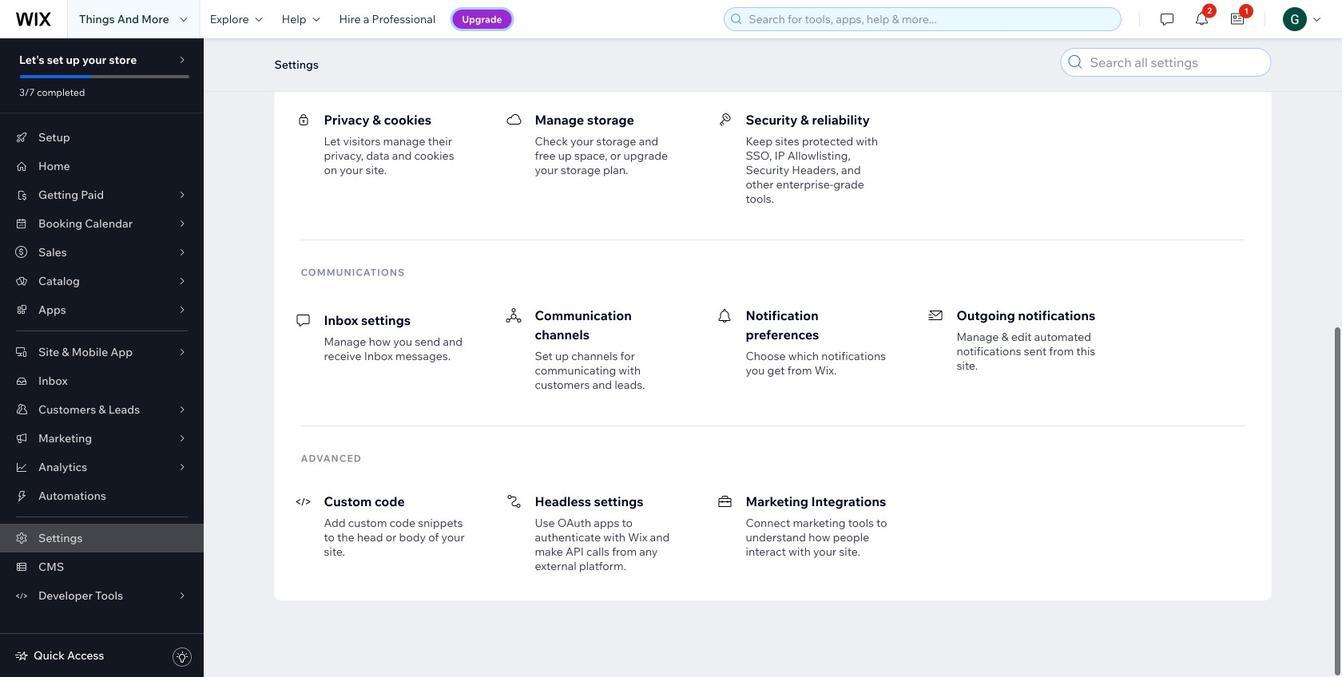 Task type: describe. For each thing, give the bounding box(es) containing it.
general-section element
[[289, 0, 1257, 220]]

advanced-section element
[[289, 468, 1257, 588]]



Task type: vqa. For each thing, say whether or not it's contained in the screenshot.
ADVANCED-SECTION element
yes



Task type: locate. For each thing, give the bounding box(es) containing it.
Search for tools, apps, help & more... field
[[744, 8, 1116, 30]]

sidebar element
[[0, 38, 204, 677]]

communications-section element
[[289, 282, 1257, 407]]

Search all settings field
[[1085, 49, 1266, 76]]



